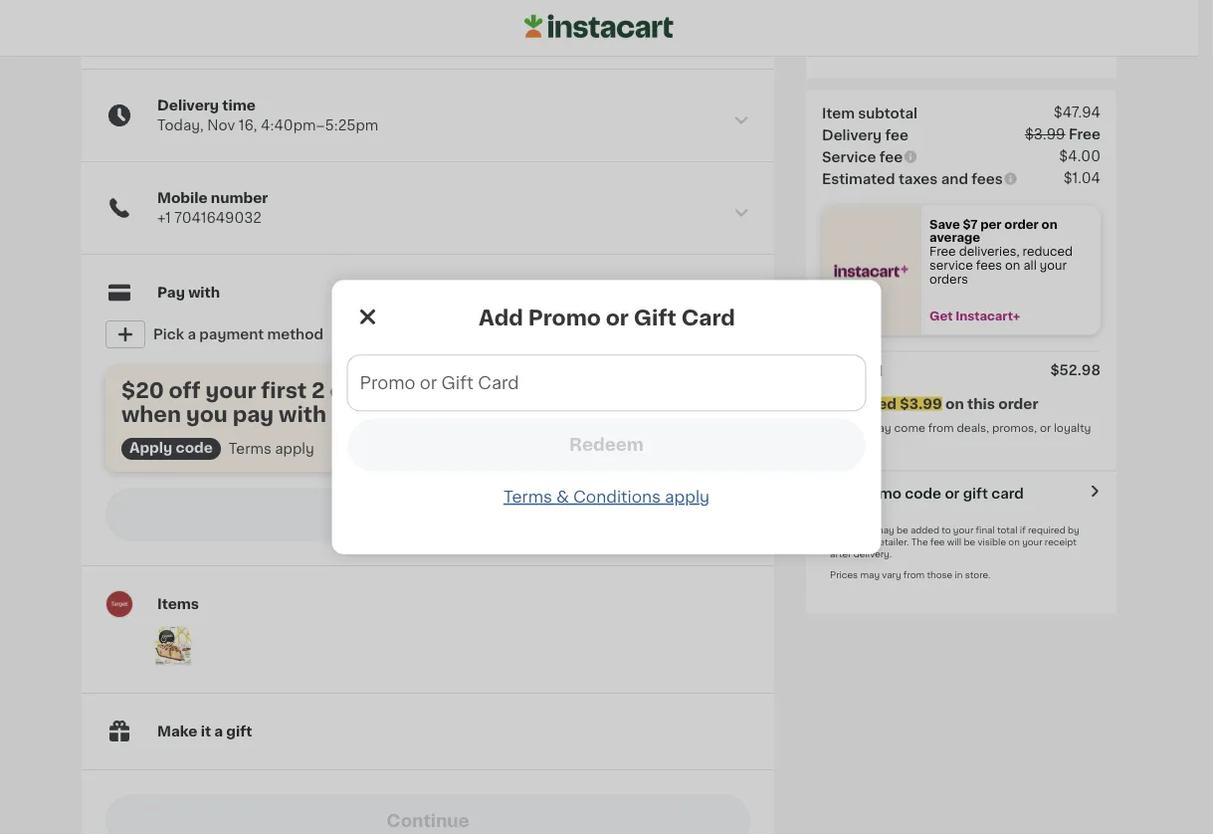 Task type: describe. For each thing, give the bounding box(es) containing it.
card
[[992, 486, 1024, 500]]

come
[[895, 423, 926, 434]]

the
[[859, 538, 874, 547]]

bag
[[839, 526, 856, 535]]

pick a payment method button
[[106, 315, 751, 355]]

a inside button
[[188, 328, 196, 342]]

terms for terms & conditions apply
[[504, 489, 553, 505]]

reduced
[[1023, 246, 1073, 257]]

item subtotal
[[823, 106, 918, 120]]

items
[[157, 597, 199, 611]]

mobile
[[157, 191, 208, 205]]

$1.04
[[1064, 171, 1101, 185]]

or inside button
[[945, 486, 960, 500]]

redeem promo code dialog
[[332, 280, 882, 554]]

it
[[201, 725, 211, 739]]

with inside $20 off your first 2 orders when you pay with klarna
[[279, 404, 327, 425]]

order inside save $7 per order on average free deliveries, reduced service fees on all your orders
[[1005, 218, 1039, 230]]

get
[[930, 311, 953, 322]]

0 horizontal spatial be
[[897, 526, 909, 535]]

promo
[[528, 308, 601, 328]]

peace
[[1034, 25, 1079, 39]]

pick
[[153, 328, 184, 342]]

conditions
[[574, 489, 661, 505]]

0 vertical spatial free
[[1069, 127, 1101, 141]]

if
[[1020, 526, 1026, 535]]

or inside a bag fee may be added to your final total if required by law or the retailer. the fee will be visible on your receipt after delivery.
[[848, 538, 857, 547]]

gift inside button
[[964, 486, 989, 500]]

vary
[[883, 571, 902, 580]]

free inside save $7 per order on average free deliveries, reduced service fees on all your orders
[[930, 246, 957, 257]]

get instacart+ button
[[922, 310, 1101, 323]]

klarna
[[331, 404, 403, 425]]

total
[[998, 526, 1018, 535]]

card
[[682, 308, 736, 328]]

1 vertical spatial gift
[[226, 725, 252, 739]]

mobile number +1 7041649032
[[157, 191, 268, 225]]

$47.94
[[1054, 105, 1101, 119]]

estimated
[[823, 172, 896, 186]]

terms & conditions apply link
[[504, 489, 710, 505]]

0 horizontal spatial code
[[176, 441, 213, 455]]

terms for terms apply
[[229, 442, 272, 456]]

mind.
[[878, 45, 919, 59]]

$7
[[964, 218, 978, 230]]

your up the will
[[954, 526, 974, 535]]

may for come
[[868, 423, 892, 434]]

16,
[[239, 118, 257, 132]]

or inside savings may come from deals, promos, or loyalty pricing.
[[1040, 423, 1052, 434]]

or inside redeem promo code dialog
[[606, 308, 629, 328]]

number
[[211, 191, 268, 205]]

more info about 100% satisfaction guarantee image
[[921, 42, 936, 58]]

method
[[267, 328, 324, 342]]

4:40pm–5:25pm
[[261, 118, 379, 132]]

of
[[1082, 25, 1097, 39]]

pricing.
[[823, 441, 863, 452]]

fee up the
[[859, 526, 873, 535]]

with inside place your order with peace of mind.
[[1000, 25, 1031, 39]]

subtotal
[[823, 364, 884, 378]]

2
[[312, 380, 325, 401]]

fee down subtotal
[[886, 128, 909, 142]]

service
[[823, 150, 877, 164]]

added
[[911, 526, 940, 535]]

after
[[830, 550, 852, 559]]

Promo or Gift Card text field
[[348, 356, 866, 411]]

payment
[[200, 328, 264, 342]]

your down if
[[1023, 538, 1043, 547]]

service fee
[[823, 150, 903, 164]]

may for vary
[[861, 571, 880, 580]]

0 vertical spatial fees
[[972, 172, 1003, 186]]

add for add promo or gift card
[[479, 308, 524, 328]]

required
[[1029, 526, 1066, 535]]

today,
[[157, 118, 204, 132]]

when
[[121, 404, 181, 425]]

those
[[927, 571, 953, 580]]

store.
[[966, 571, 991, 580]]

delivery.
[[854, 550, 892, 559]]

$20
[[121, 380, 164, 401]]

add promo code or gift card button
[[823, 483, 1024, 503]]

subtotal
[[859, 106, 918, 120]]

0 horizontal spatial apply
[[275, 442, 314, 456]]

terms apply
[[229, 442, 314, 456]]

time
[[222, 99, 256, 113]]

retailer.
[[876, 538, 910, 547]]

savings may come from deals, promos, or loyalty pricing.
[[823, 423, 1095, 452]]

the
[[912, 538, 929, 547]]

service
[[930, 260, 974, 271]]

by
[[1069, 526, 1080, 535]]

off
[[169, 380, 201, 401]]

on inside a bag fee may be added to your final total if required by law or the retailer. the fee will be visible on your receipt after delivery.
[[1009, 538, 1021, 547]]

&
[[557, 489, 569, 505]]

on left this
[[946, 397, 965, 411]]

delivery for delivery time today, nov 16, 4:40pm–5:25pm
[[157, 99, 219, 113]]



Task type: vqa. For each thing, say whether or not it's contained in the screenshot.
"Back"
no



Task type: locate. For each thing, give the bounding box(es) containing it.
order right place
[[958, 25, 997, 39]]

orders inside $20 off your first 2 orders when you pay with klarna
[[330, 380, 402, 401]]

pick a payment method
[[153, 328, 324, 342]]

0 vertical spatial gift
[[964, 486, 989, 500]]

savings
[[823, 423, 865, 434]]

1 vertical spatial fees
[[977, 260, 1003, 271]]

all
[[1024, 260, 1037, 271]]

1 horizontal spatial apply
[[665, 489, 710, 505]]

$52.98
[[1051, 363, 1101, 377]]

save $7 per order on average free deliveries, reduced service fees on all your orders
[[930, 218, 1077, 285]]

or left loyalty
[[1040, 423, 1052, 434]]

apply
[[129, 441, 173, 455]]

code
[[176, 441, 213, 455], [906, 486, 942, 500]]

1 vertical spatial orders
[[330, 380, 402, 401]]

0 horizontal spatial terms
[[229, 442, 272, 456]]

0 horizontal spatial from
[[904, 571, 925, 580]]

0 horizontal spatial with
[[188, 286, 220, 300]]

deliveries,
[[960, 246, 1020, 257]]

may
[[868, 423, 892, 434], [875, 526, 895, 535], [861, 571, 880, 580]]

place your order with peace of mind.
[[878, 25, 1097, 59]]

a right it
[[214, 725, 223, 739]]

0 vertical spatial be
[[897, 526, 909, 535]]

delivery
[[157, 99, 219, 113], [823, 128, 882, 142]]

0 vertical spatial with
[[1000, 25, 1031, 39]]

0 vertical spatial order
[[958, 25, 997, 39]]

you
[[823, 397, 850, 411]]

with
[[1000, 25, 1031, 39], [188, 286, 220, 300], [279, 404, 327, 425]]

edwards® turtle pie image
[[153, 626, 193, 666]]

delivery up today,
[[157, 99, 219, 113]]

order inside place your order with peace of mind.
[[958, 25, 997, 39]]

apply down $20 off your first 2 orders when you pay with klarna
[[275, 442, 314, 456]]

add promo or gift card
[[479, 308, 736, 328]]

0 horizontal spatial gift
[[226, 725, 252, 739]]

from right vary
[[904, 571, 925, 580]]

pay
[[233, 404, 274, 425]]

2 vertical spatial order
[[999, 397, 1039, 411]]

fee up estimated taxes and fees
[[880, 150, 903, 164]]

a
[[830, 526, 837, 535]]

item
[[823, 106, 855, 120]]

add for add promo code or gift card
[[823, 486, 852, 500]]

get instacart+
[[930, 311, 1021, 322]]

gift
[[964, 486, 989, 500], [226, 725, 252, 739]]

on up reduced
[[1042, 218, 1058, 230]]

or up the to
[[945, 486, 960, 500]]

1 horizontal spatial $3.99
[[1026, 127, 1066, 141]]

0 horizontal spatial delivery
[[157, 99, 219, 113]]

0 horizontal spatial add
[[479, 308, 524, 328]]

1 horizontal spatial delivery
[[823, 128, 882, 142]]

orders down service
[[930, 273, 969, 285]]

0 vertical spatial orders
[[930, 273, 969, 285]]

on down total
[[1009, 538, 1021, 547]]

7041649032
[[174, 211, 262, 225]]

add promo code or gift card
[[823, 486, 1024, 500]]

delivery time today, nov 16, 4:40pm–5:25pm
[[157, 99, 379, 132]]

make it a gift
[[157, 725, 252, 739]]

add inside button
[[823, 486, 852, 500]]

from for those
[[904, 571, 925, 580]]

estimated taxes and fees
[[823, 172, 1003, 186]]

pay
[[157, 286, 185, 300]]

0 vertical spatial terms
[[229, 442, 272, 456]]

delivery fee
[[823, 128, 909, 142]]

0 horizontal spatial orders
[[330, 380, 402, 401]]

free up $4.00
[[1069, 127, 1101, 141]]

or
[[606, 308, 629, 328], [1040, 423, 1052, 434], [945, 486, 960, 500], [848, 538, 857, 547]]

add left the promo
[[479, 308, 524, 328]]

home image
[[525, 11, 674, 41]]

$4.00
[[1060, 149, 1101, 163]]

1 horizontal spatial free
[[1069, 127, 1101, 141]]

0 horizontal spatial free
[[930, 246, 957, 257]]

and
[[942, 172, 969, 186]]

1 vertical spatial may
[[875, 526, 895, 535]]

0 vertical spatial apply
[[275, 442, 314, 456]]

1 vertical spatial add
[[823, 486, 852, 500]]

per
[[981, 218, 1002, 230]]

2 vertical spatial may
[[861, 571, 880, 580]]

save
[[930, 218, 961, 230]]

1 vertical spatial order
[[1005, 218, 1039, 230]]

1 horizontal spatial code
[[906, 486, 942, 500]]

0 horizontal spatial a
[[188, 328, 196, 342]]

code up added
[[906, 486, 942, 500]]

or left gift
[[606, 308, 629, 328]]

with down 2
[[279, 404, 327, 425]]

1 horizontal spatial from
[[929, 423, 955, 434]]

promos,
[[993, 423, 1038, 434]]

to
[[942, 526, 952, 535]]

prices
[[830, 571, 859, 580]]

orders inside save $7 per order on average free deliveries, reduced service fees on all your orders
[[930, 273, 969, 285]]

+1
[[157, 211, 171, 225]]

apply inside redeem promo code dialog
[[665, 489, 710, 505]]

apply right conditions
[[665, 489, 710, 505]]

0 vertical spatial from
[[929, 423, 955, 434]]

may inside savings may come from deals, promos, or loyalty pricing.
[[868, 423, 892, 434]]

pay with
[[157, 286, 220, 300]]

delivery inside delivery time today, nov 16, 4:40pm–5:25pm
[[157, 99, 219, 113]]

your inside save $7 per order on average free deliveries, reduced service fees on all your orders
[[1040, 260, 1068, 271]]

gift left card
[[964, 486, 989, 500]]

a
[[188, 328, 196, 342], [214, 725, 223, 739]]

0 vertical spatial $3.99
[[1026, 127, 1066, 141]]

gift
[[634, 308, 677, 328]]

1 vertical spatial with
[[188, 286, 220, 300]]

terms left '&'
[[504, 489, 553, 505]]

receipt
[[1045, 538, 1077, 547]]

taxes
[[899, 172, 938, 186]]

from
[[929, 423, 955, 434], [904, 571, 925, 580]]

your
[[922, 25, 955, 39], [1040, 260, 1068, 271], [206, 380, 256, 401], [954, 526, 974, 535], [1023, 538, 1043, 547]]

with left peace
[[1000, 25, 1031, 39]]

1 horizontal spatial be
[[964, 538, 976, 547]]

will
[[948, 538, 962, 547]]

average
[[930, 232, 981, 244]]

0 vertical spatial may
[[868, 423, 892, 434]]

1 vertical spatial apply
[[665, 489, 710, 505]]

first
[[261, 380, 307, 401]]

0 vertical spatial a
[[188, 328, 196, 342]]

gift right it
[[226, 725, 252, 739]]

order up promos,
[[999, 397, 1039, 411]]

a bag fee may be added to your final total if required by law or the retailer. the fee will be visible on your receipt after delivery.
[[830, 526, 1080, 559]]

loyalty
[[1054, 423, 1092, 434]]

terms
[[229, 442, 272, 456], [504, 489, 553, 505]]

1 horizontal spatial terms
[[504, 489, 553, 505]]

instacart+
[[956, 311, 1021, 322]]

apply code
[[129, 441, 213, 455]]

visible
[[978, 538, 1007, 547]]

$20 off your first 2 orders when you pay with klarna
[[121, 380, 403, 425]]

0 vertical spatial add
[[479, 308, 524, 328]]

1 horizontal spatial a
[[214, 725, 223, 739]]

deals,
[[957, 423, 990, 434]]

apply
[[275, 442, 314, 456], [665, 489, 710, 505]]

free
[[1069, 127, 1101, 141], [930, 246, 957, 257]]

your down reduced
[[1040, 260, 1068, 271]]

1 vertical spatial $3.99
[[900, 397, 943, 411]]

1 vertical spatial be
[[964, 538, 976, 547]]

your up pay
[[206, 380, 256, 401]]

1 vertical spatial from
[[904, 571, 925, 580]]

1 vertical spatial delivery
[[823, 128, 882, 142]]

terms down pay
[[229, 442, 272, 456]]

fees inside save $7 per order on average free deliveries, reduced service fees on all your orders
[[977, 260, 1003, 271]]

0 horizontal spatial $3.99
[[900, 397, 943, 411]]

code down you
[[176, 441, 213, 455]]

1 vertical spatial free
[[930, 246, 957, 257]]

add inside redeem promo code dialog
[[479, 308, 524, 328]]

your inside $20 off your first 2 orders when you pay with klarna
[[206, 380, 256, 401]]

0 vertical spatial delivery
[[157, 99, 219, 113]]

add up "a"
[[823, 486, 852, 500]]

fee down the to
[[931, 538, 945, 547]]

place
[[878, 25, 918, 39]]

fees right "and"
[[972, 172, 1003, 186]]

may down delivery.
[[861, 571, 880, 580]]

in
[[955, 571, 963, 580]]

may up retailer.
[[875, 526, 895, 535]]

be up retailer.
[[897, 526, 909, 535]]

you
[[186, 404, 228, 425]]

a right pick at the left top
[[188, 328, 196, 342]]

$3.99 down $47.94
[[1026, 127, 1066, 141]]

2 vertical spatial with
[[279, 404, 327, 425]]

law
[[830, 538, 845, 547]]

on left all
[[1006, 260, 1021, 271]]

1 vertical spatial terms
[[504, 489, 553, 505]]

1 horizontal spatial add
[[823, 486, 852, 500]]

free up service
[[930, 246, 957, 257]]

prices may vary from those in store.
[[830, 571, 991, 580]]

nov
[[207, 118, 235, 132]]

1 vertical spatial a
[[214, 725, 223, 739]]

2 horizontal spatial with
[[1000, 25, 1031, 39]]

your up more info about 100% satisfaction guarantee icon
[[922, 25, 955, 39]]

may inside a bag fee may be added to your final total if required by law or the retailer. the fee will be visible on your receipt after delivery.
[[875, 526, 895, 535]]

1 horizontal spatial with
[[279, 404, 327, 425]]

or down bag
[[848, 538, 857, 547]]

code inside button
[[906, 486, 942, 500]]

delivery for delivery fee
[[823, 128, 882, 142]]

$3.99 free
[[1026, 127, 1101, 141]]

make
[[157, 725, 198, 739]]

1 horizontal spatial gift
[[964, 486, 989, 500]]

from down you saved $3.99 on this order
[[929, 423, 955, 434]]

terms & conditions apply
[[504, 489, 710, 505]]

with right pay
[[188, 286, 220, 300]]

order right per
[[1005, 218, 1039, 230]]

from for deals,
[[929, 423, 955, 434]]

orders up klarna
[[330, 380, 402, 401]]

you saved $3.99 on this order
[[823, 397, 1039, 411]]

1 horizontal spatial orders
[[930, 273, 969, 285]]

$3.99 up come
[[900, 397, 943, 411]]

be right the will
[[964, 538, 976, 547]]

0 vertical spatial code
[[176, 441, 213, 455]]

your inside place your order with peace of mind.
[[922, 25, 955, 39]]

fees
[[972, 172, 1003, 186], [977, 260, 1003, 271]]

fee
[[886, 128, 909, 142], [880, 150, 903, 164], [859, 526, 873, 535], [931, 538, 945, 547]]

terms inside redeem promo code dialog
[[504, 489, 553, 505]]

saved
[[853, 397, 897, 411]]

fees down deliveries,
[[977, 260, 1003, 271]]

from inside savings may come from deals, promos, or loyalty pricing.
[[929, 423, 955, 434]]

delivery up service
[[823, 128, 882, 142]]

may down saved
[[868, 423, 892, 434]]

orders
[[930, 273, 969, 285], [330, 380, 402, 401]]

1 vertical spatial code
[[906, 486, 942, 500]]



